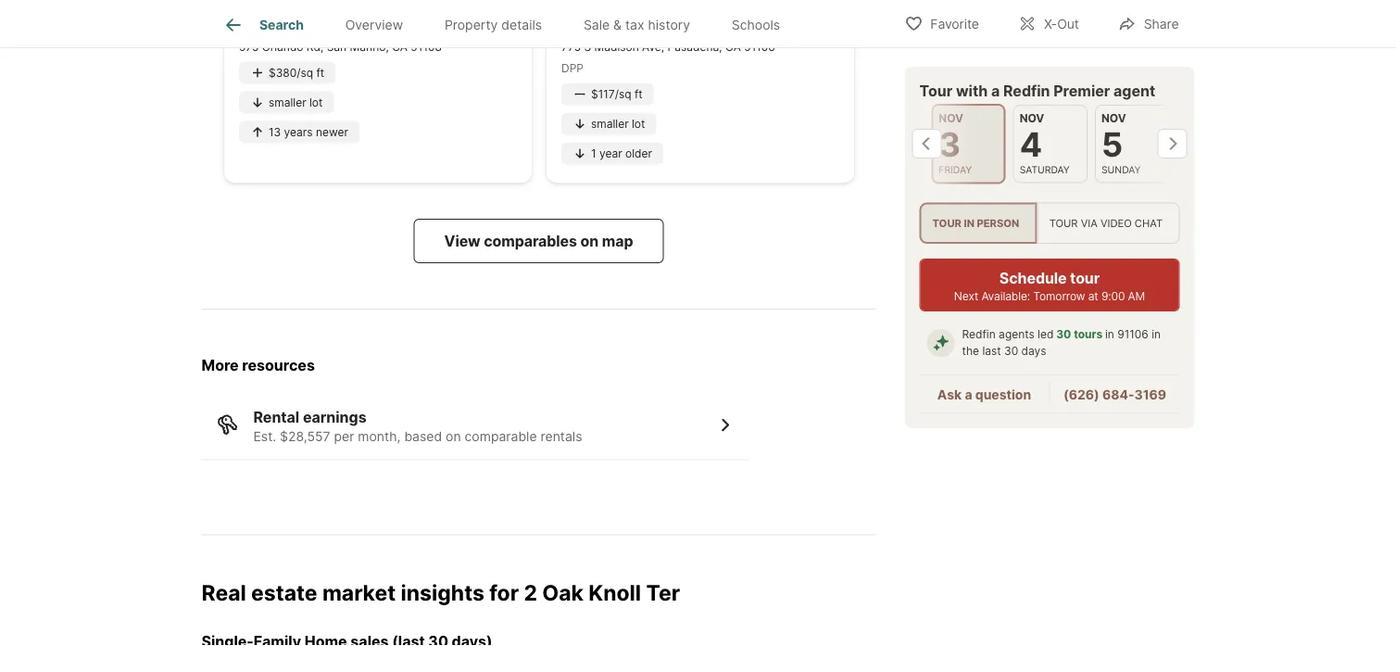 Task type: locate. For each thing, give the bounding box(es) containing it.
0 horizontal spatial lot
[[309, 96, 322, 109]]

91108
[[410, 41, 442, 54]]

redfin up the
[[963, 328, 996, 341]]

next
[[955, 289, 979, 303]]

0 vertical spatial on
[[581, 232, 599, 250]]

0 horizontal spatial 5
[[618, 23, 626, 39]]

None button
[[931, 104, 1006, 184], [1013, 105, 1088, 183], [1095, 105, 1170, 183], [931, 104, 1006, 184], [1013, 105, 1088, 183], [1095, 105, 1170, 183]]

91106 inside 775 s madison ave, pasadena, ca 91106 dpp
[[744, 41, 775, 54]]

a right "ask"
[[965, 387, 973, 402]]

smaller lot
[[268, 96, 322, 109], [591, 117, 645, 131]]

overview
[[345, 17, 403, 33]]

91106 down am
[[1118, 328, 1149, 341]]

tour with a redfin premier agent
[[920, 82, 1156, 100]]

0 vertical spatial smaller
[[268, 96, 306, 109]]

1
[[591, 147, 596, 160]]

nov inside nov 5 sunday
[[1102, 112, 1126, 125]]

0 horizontal spatial 30
[[1005, 345, 1019, 358]]

tax
[[626, 17, 645, 33]]

3 nov from the left
[[1102, 112, 1126, 125]]

a
[[992, 82, 1000, 100], [965, 387, 973, 402]]

ask
[[938, 387, 962, 402]]

5 down agent
[[1102, 124, 1123, 165]]

baths up ave,
[[630, 23, 664, 39]]

smaller for years
[[268, 96, 306, 109]]

property details tab
[[424, 3, 563, 47]]

0 horizontal spatial 91106
[[744, 41, 775, 54]]

ca down 10,811 sq ft
[[392, 41, 407, 54]]

ca for marino,
[[392, 41, 407, 54]]

1 horizontal spatial beds
[[573, 23, 603, 39]]

beds right 9 at left
[[250, 23, 281, 39]]

resources
[[242, 356, 315, 374]]

(626)
[[1064, 387, 1100, 402]]

ca inside 775 s madison ave, pasadena, ca 91106 dpp
[[725, 41, 741, 54]]

0 horizontal spatial smaller lot
[[268, 96, 322, 109]]

based
[[404, 428, 442, 444]]

newer
[[315, 125, 348, 139]]

redfin
[[1004, 82, 1051, 100], [963, 328, 996, 341]]

2 horizontal spatial in
[[1152, 328, 1161, 341]]

nov for 4
[[1020, 112, 1044, 125]]

list box
[[920, 202, 1180, 244]]

per
[[334, 428, 354, 444]]

beds up s
[[573, 23, 603, 39]]

real estate market insights for 2 oak knoll ter
[[202, 580, 680, 606]]

smaller for year
[[591, 117, 629, 131]]

2 ca from the left
[[725, 41, 741, 54]]

tour left via at the right top of page
[[1050, 217, 1078, 229]]

91106 for redfin agents led 30 tours in 91106
[[1118, 328, 1149, 341]]

1 horizontal spatial on
[[581, 232, 599, 250]]

nov inside nov 3 friday
[[939, 112, 963, 125]]

tour left the with
[[920, 82, 953, 100]]

1 vertical spatial redfin
[[963, 328, 996, 341]]

1 horizontal spatial 30
[[1057, 328, 1072, 341]]

smaller down $380/sq
[[268, 96, 306, 109]]

(626) 684-3169
[[1064, 387, 1167, 402]]

1 vertical spatial on
[[446, 428, 461, 444]]

1 horizontal spatial sq
[[718, 23, 733, 39]]

0 horizontal spatial on
[[446, 428, 461, 444]]

rentals
[[541, 428, 583, 444]]

10
[[296, 23, 310, 39]]

nov for 5
[[1102, 112, 1126, 125]]

nov for 3
[[939, 112, 963, 125]]

1 horizontal spatial smaller lot
[[591, 117, 645, 131]]

1 ca from the left
[[392, 41, 407, 54]]

previous image
[[912, 129, 942, 159]]

1 horizontal spatial smaller
[[591, 117, 629, 131]]

in inside in the last 30 days
[[1152, 328, 1161, 341]]

1 vertical spatial lot
[[632, 117, 645, 131]]

in up 3169
[[1152, 328, 1161, 341]]

available:
[[982, 289, 1031, 303]]

30 for tours
[[1057, 328, 1072, 341]]

1 vertical spatial smaller
[[591, 117, 629, 131]]

1 vertical spatial 30
[[1005, 345, 1019, 358]]

0 vertical spatial lot
[[309, 96, 322, 109]]

baths
[[313, 23, 348, 39], [630, 23, 664, 39]]

schools tab
[[711, 3, 801, 47]]

9:00
[[1102, 289, 1125, 303]]

in left person at the top
[[964, 217, 975, 229]]

nov down tour with a redfin premier agent
[[1020, 112, 1044, 125]]

sq up 91108
[[404, 23, 419, 39]]

smaller up year
[[591, 117, 629, 131]]

marino,
[[349, 41, 389, 54]]

tour via video chat
[[1050, 217, 1163, 229]]

4
[[1020, 124, 1042, 165]]

tour left person at the top
[[933, 217, 962, 229]]

on right based
[[446, 428, 461, 444]]

search
[[259, 17, 304, 33]]

days
[[1022, 345, 1047, 358]]

1 horizontal spatial nov
[[1020, 112, 1044, 125]]

1 horizontal spatial baths
[[630, 23, 664, 39]]

2 horizontal spatial nov
[[1102, 112, 1126, 125]]

0 vertical spatial a
[[992, 82, 1000, 100]]

1 nov from the left
[[939, 112, 963, 125]]

1 horizontal spatial ca
[[725, 41, 741, 54]]

2 baths from the left
[[630, 23, 664, 39]]

975
[[239, 41, 258, 54]]

ask a question
[[938, 387, 1032, 402]]

smaller lot down $117/sq ft
[[591, 117, 645, 131]]

smaller lot down '$380/sq ft'
[[268, 96, 322, 109]]

tab list
[[202, 0, 816, 47]]

1 horizontal spatial redfin
[[1004, 82, 1051, 100]]

am
[[1128, 289, 1146, 303]]

1 horizontal spatial lot
[[632, 117, 645, 131]]

1 vertical spatial 5
[[1102, 124, 1123, 165]]

1 vertical spatial 91106
[[1118, 328, 1149, 341]]

$380/sq ft
[[268, 66, 324, 80]]

1 sq from the left
[[404, 23, 419, 39]]

sunday
[[1102, 164, 1141, 175]]

0 vertical spatial smaller lot
[[268, 96, 322, 109]]

nov down agent
[[1102, 112, 1126, 125]]

2
[[524, 580, 538, 606]]

sq right 5,200
[[718, 23, 733, 39]]

13
[[268, 125, 281, 139]]

orlando
[[262, 41, 303, 54]]

x-out button
[[1003, 4, 1095, 42]]

lot for $380/sq
[[309, 96, 322, 109]]

30 inside in the last 30 days
[[1005, 345, 1019, 358]]

nov up the previous image
[[939, 112, 963, 125]]

ca
[[392, 41, 407, 54], [725, 41, 741, 54]]

$28,557
[[280, 428, 330, 444]]

a right the with
[[992, 82, 1000, 100]]

2 beds from the left
[[573, 23, 603, 39]]

9 beds
[[239, 23, 281, 39]]

5
[[618, 23, 626, 39], [1102, 124, 1123, 165]]

5 up madison
[[618, 23, 626, 39]]

0 vertical spatial 30
[[1057, 328, 1072, 341]]

est.
[[253, 428, 276, 444]]

redfin up 4
[[1004, 82, 1051, 100]]

ter
[[646, 580, 680, 606]]

91106
[[744, 41, 775, 54], [1118, 328, 1149, 341]]

30 right led
[[1057, 328, 1072, 341]]

favorite button
[[889, 4, 995, 42]]

on inside button
[[581, 232, 599, 250]]

sq
[[404, 23, 419, 39], [718, 23, 733, 39]]

view comparables on map
[[444, 232, 633, 250]]

overview tab
[[325, 3, 424, 47]]

684-
[[1103, 387, 1135, 402]]

at
[[1089, 289, 1099, 303]]

on inside rental earnings est. $28,557 per month, based on comparable rentals
[[446, 428, 461, 444]]

1 vertical spatial smaller lot
[[591, 117, 645, 131]]

sq for 10,811
[[404, 23, 419, 39]]

ca down 5,200 sq ft
[[725, 41, 741, 54]]

smaller lot for year
[[591, 117, 645, 131]]

1 vertical spatial a
[[965, 387, 973, 402]]

0 horizontal spatial nov
[[939, 112, 963, 125]]

estate
[[251, 580, 318, 606]]

0 horizontal spatial ca
[[392, 41, 407, 54]]

2 sq from the left
[[718, 23, 733, 39]]

chat
[[1135, 217, 1163, 229]]

6 beds
[[561, 23, 603, 39]]

sale & tax history
[[584, 17, 691, 33]]

91106 down schools
[[744, 41, 775, 54]]

baths up 'san'
[[313, 23, 348, 39]]

nov 5 sunday
[[1102, 112, 1141, 175]]

ft up 91108
[[422, 23, 432, 39]]

&
[[614, 17, 622, 33]]

real
[[202, 580, 246, 606]]

nov inside nov 4 saturday
[[1020, 112, 1044, 125]]

in right tours
[[1106, 328, 1115, 341]]

10,811 sq ft
[[363, 23, 432, 39]]

saturday
[[1020, 164, 1070, 175]]

agents
[[999, 328, 1035, 341]]

1 baths from the left
[[313, 23, 348, 39]]

1 beds from the left
[[250, 23, 281, 39]]

0 horizontal spatial beds
[[250, 23, 281, 39]]

1 horizontal spatial 5
[[1102, 124, 1123, 165]]

smaller lot for years
[[268, 96, 322, 109]]

tour for tour via video chat
[[1050, 217, 1078, 229]]

property details
[[445, 17, 542, 33]]

1 horizontal spatial a
[[992, 82, 1000, 100]]

lot up 13 years newer
[[309, 96, 322, 109]]

x-
[[1044, 16, 1058, 32]]

2 nov from the left
[[1020, 112, 1044, 125]]

sq for 5,200
[[718, 23, 733, 39]]

list box containing tour in person
[[920, 202, 1180, 244]]

on left map
[[581, 232, 599, 250]]

for
[[490, 580, 519, 606]]

madison
[[594, 41, 639, 54]]

0 horizontal spatial baths
[[313, 23, 348, 39]]

0 horizontal spatial sq
[[404, 23, 419, 39]]

30 down agents
[[1005, 345, 1019, 358]]

beds for 6 beds
[[573, 23, 603, 39]]

3
[[939, 124, 961, 165]]

1 horizontal spatial 91106
[[1118, 328, 1149, 341]]

0 vertical spatial 91106
[[744, 41, 775, 54]]

0 horizontal spatial smaller
[[268, 96, 306, 109]]

smaller
[[268, 96, 306, 109], [591, 117, 629, 131]]

lot up the older
[[632, 117, 645, 131]]



Task type: vqa. For each thing, say whether or not it's contained in the screenshot.
left 'search'
no



Task type: describe. For each thing, give the bounding box(es) containing it.
baths for 10 baths
[[313, 23, 348, 39]]

the
[[963, 345, 980, 358]]

rental earnings est. $28,557 per month, based on comparable rentals
[[253, 408, 583, 444]]

premier
[[1054, 82, 1111, 100]]

0 vertical spatial 5
[[618, 23, 626, 39]]

ft right the $117/sq
[[634, 87, 642, 101]]

tours
[[1074, 328, 1103, 341]]

older
[[625, 147, 652, 160]]

search link
[[222, 14, 304, 36]]

s
[[584, 41, 591, 54]]

sale
[[584, 17, 610, 33]]

pasadena,
[[667, 41, 722, 54]]

share button
[[1103, 4, 1195, 42]]

ca for pasadena,
[[725, 41, 741, 54]]

with
[[956, 82, 988, 100]]

view comparables on map button
[[414, 219, 664, 263]]

775 s madison ave, pasadena, ca 91106 dpp
[[561, 41, 775, 75]]

via
[[1081, 217, 1098, 229]]

view
[[444, 232, 481, 250]]

lot for $117/sq
[[632, 117, 645, 131]]

sale & tax history tab
[[563, 3, 711, 47]]

schools
[[732, 17, 781, 33]]

5,200
[[679, 23, 715, 39]]

nov 3 friday
[[939, 112, 972, 175]]

oak
[[542, 580, 584, 606]]

history
[[648, 17, 691, 33]]

rd,
[[306, 41, 323, 54]]

more resources
[[202, 356, 315, 374]]

earnings
[[303, 408, 367, 426]]

0 horizontal spatial a
[[965, 387, 973, 402]]

schedule
[[1000, 269, 1067, 287]]

more
[[202, 356, 239, 374]]

ft down rd,
[[316, 66, 324, 80]]

91106 for 775 s madison ave, pasadena, ca 91106 dpp
[[744, 41, 775, 54]]

baths for 5 baths
[[630, 23, 664, 39]]

1 year older
[[591, 147, 652, 160]]

3169
[[1135, 387, 1167, 402]]

ave,
[[642, 41, 664, 54]]

beds for 9 beds
[[250, 23, 281, 39]]

last
[[983, 345, 1002, 358]]

comparable
[[465, 428, 537, 444]]

redfin agents led 30 tours in 91106
[[963, 328, 1149, 341]]

led
[[1038, 328, 1054, 341]]

insights
[[401, 580, 485, 606]]

tour in person
[[933, 217, 1020, 229]]

(626) 684-3169 link
[[1064, 387, 1167, 402]]

5 baths
[[618, 23, 664, 39]]

ft right 5,200
[[737, 23, 746, 39]]

person
[[977, 217, 1020, 229]]

nov 4 saturday
[[1020, 112, 1070, 175]]

schedule tour next available: tomorrow at 9:00 am
[[955, 269, 1146, 303]]

map
[[602, 232, 633, 250]]

friday
[[939, 164, 972, 175]]

agent
[[1114, 82, 1156, 100]]

30 for days
[[1005, 345, 1019, 358]]

share
[[1144, 16, 1179, 32]]

5,200 sq ft
[[679, 23, 746, 39]]

video
[[1101, 217, 1132, 229]]

san
[[326, 41, 346, 54]]

775
[[561, 41, 581, 54]]

tomorrow
[[1034, 289, 1086, 303]]

tour
[[1071, 269, 1100, 287]]

5 inside nov 5 sunday
[[1102, 124, 1123, 165]]

out
[[1058, 16, 1080, 32]]

0 horizontal spatial in
[[964, 217, 975, 229]]

x-out
[[1044, 16, 1080, 32]]

rental
[[253, 408, 300, 426]]

dpp
[[561, 62, 583, 75]]

10,811
[[363, 23, 400, 39]]

tab list containing search
[[202, 0, 816, 47]]

6
[[561, 23, 569, 39]]

market
[[322, 580, 396, 606]]

in the last 30 days
[[963, 328, 1161, 358]]

month,
[[358, 428, 401, 444]]

ask a question link
[[938, 387, 1032, 402]]

975 orlando rd, san marino, ca 91108
[[239, 41, 442, 54]]

year
[[599, 147, 622, 160]]

next image
[[1158, 129, 1188, 159]]

years
[[284, 125, 312, 139]]

$117/sq
[[591, 87, 631, 101]]

0 horizontal spatial redfin
[[963, 328, 996, 341]]

0 vertical spatial redfin
[[1004, 82, 1051, 100]]

details
[[502, 17, 542, 33]]

13 years newer
[[268, 125, 348, 139]]

tour for tour with a redfin premier agent
[[920, 82, 953, 100]]

10 baths
[[296, 23, 348, 39]]

1 horizontal spatial in
[[1106, 328, 1115, 341]]

tour for tour in person
[[933, 217, 962, 229]]



